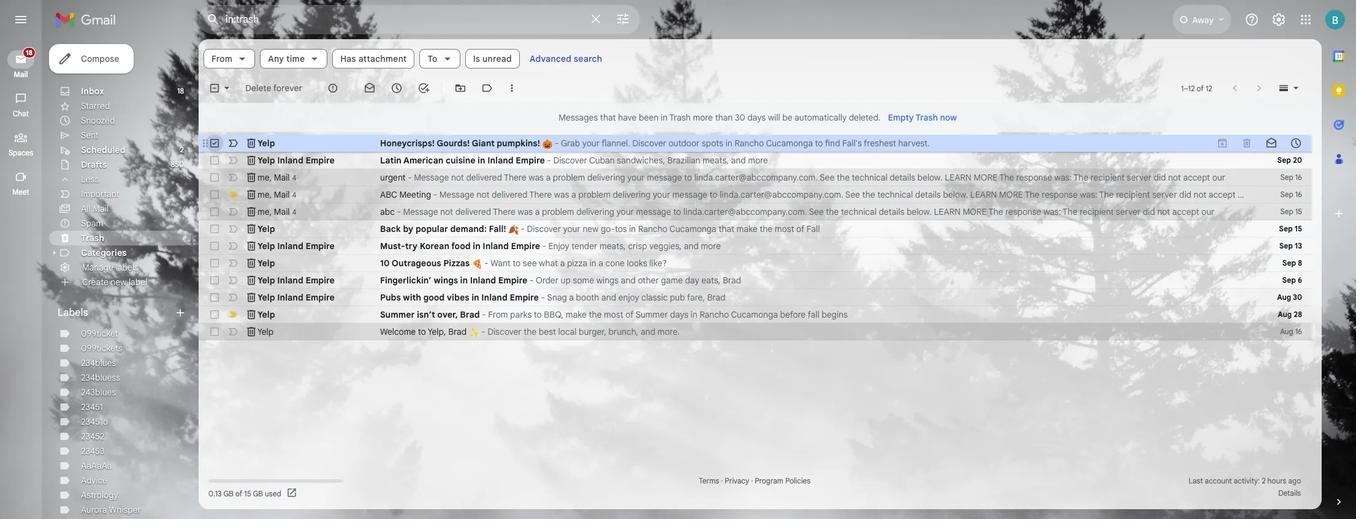 Task type: vqa. For each thing, say whether or not it's contained in the screenshot.


Task type: locate. For each thing, give the bounding box(es) containing it.
1 wings from the left
[[434, 275, 458, 286]]

hours
[[1268, 477, 1287, 486]]

navigation containing mail
[[0, 39, 43, 520]]

1 me from the top
[[257, 172, 270, 183]]

message down american
[[414, 172, 449, 183]]

8 trash image from the top
[[245, 309, 257, 321]]

to up - discover your new go-tos in rancho cucamonga that make the most of fall͏ ͏ ͏ ͏ ͏ ͏͏ ͏ ͏ ͏ ͏ ͏͏ ͏ ͏ ͏ ͏ ͏͏ ͏ ͏ ͏ ͏ ͏͏ ͏ ͏ ͏ ͏ ͏͏ ͏ ͏ ͏ ͏ ͏͏ ͏ ͏ ͏ ͏ ͏͏ ͏ ͏ ͏ ͏ ͏͏ ͏ ͏ ͏ ͏ ͏͏ ͏ ͏ ͏ ͏ ͏͏ ͏ ͏ ͏ ͏ ͏͏ ͏ ͏ ͏ ͏ at the top of page
[[710, 189, 718, 200]]

brad down eats,
[[707, 292, 726, 303]]

2 vertical spatial delivering
[[576, 207, 614, 218]]

8 row from the top
[[199, 255, 1312, 272]]

is unread
[[473, 53, 512, 64]]

1 vertical spatial more
[[999, 189, 1023, 200]]

meats,
[[703, 155, 729, 166], [600, 241, 626, 252]]

0 vertical spatial 15
[[1295, 207, 1302, 216]]

delivered for abc
[[455, 207, 491, 218]]

and up enjoy
[[621, 275, 636, 286]]

did for abc - message not delivered there was a problem delivering your message to linda.carter@abccompany.com. see the technical details below. learn more the response was: the recipient server did not accept our
[[1143, 207, 1155, 218]]

- grab your flannel. discover outdoor spots in rancho cucamonga to find fall's freshest harvest.͏ ͏ ͏ ͏ ͏ ͏͏ ͏ ͏ ͏ ͏ ͏͏ ͏ ͏ ͏ ͏ ͏͏ ͏ ͏ ͏ ͏ ͏͏ ͏ ͏ ͏ ͏ ͏͏ ͏ ͏ ͏ ͏ ͏͏ ͏ ͏ ͏ ͏ ͏͏ ͏ ͏ ͏ ͏ ͏͏ ͏ ͏ ͏ ͏ ͏͏ ͏
[[553, 138, 1031, 149]]

any
[[268, 53, 284, 64]]

·
[[721, 477, 723, 486], [751, 477, 753, 486]]

message down latin american cuisine in inland empire - discover cuban sandwiches, brazilian meats, and more ͏ ͏ ͏ ͏ ͏ ͏ ͏ ͏ ͏ ͏ ͏ ͏ ͏ ͏ ͏ ͏ ͏ ͏ ͏ ͏ ͏ ͏ ͏ ͏ ͏ ͏ ͏ ͏ ͏ ͏ ͏ ͏ ͏ ͏ ͏ ͏ ͏ ͏ ͏ ͏ ͏ ͏ ͏ ͏ ͏ ͏ ͏ ͏ ͏ ͏ ͏ ͏ ͏ ͏ ͏ ͏ ͏ ͏ ͏ ͏ ͏ ͏ ͏ ͏ ͏ ͏ ͏ ͏ ͏ ͏ ͏ ͏ ͏ ͏
[[647, 172, 682, 183]]

from down search in mail icon
[[212, 53, 232, 64]]

below. for abc - message not delivered there was a problem delivering your message to linda.carter@abccompany.com. see the technical details below. learn more the response was: the recipient server did not accept our
[[907, 207, 932, 218]]

2 vertical spatial recipient
[[1080, 207, 1114, 218]]

honeycrisps!
[[380, 138, 435, 149]]

urgent
[[380, 172, 406, 183]]

there for abc
[[493, 207, 516, 218]]

below. for urgent - message not delivered there was a problem delivering your message to linda.carter@abccompany.com. see the technical details below. learn more the response was: the recipient server did not accept our
[[918, 172, 943, 183]]

3 yelp inland empire from the top
[[257, 275, 335, 286]]

was for abc
[[518, 207, 533, 218]]

sep for abc meeting - message not delivered there was a problem delivering your message to linda.carter@abccompany.com. see the technical details below. learn more the response was: the recipient server did not accept our
[[1280, 190, 1293, 199]]

sep 6
[[1282, 276, 1302, 285]]

9 row from the top
[[199, 272, 1312, 289]]

trash image
[[245, 206, 257, 218], [245, 223, 257, 235], [245, 292, 257, 304]]

cucamonga down the be
[[766, 138, 813, 149]]

rancho up veggies,
[[638, 224, 668, 235]]

- discover the best local burger, brunch, and more. ͏ ͏ ͏ ͏ ͏ ͏ ͏ ͏ ͏ ͏ ͏ ͏ ͏ ͏ ͏ ͏ ͏ ͏ ͏ ͏ ͏ ͏ ͏ ͏ ͏ ͏ ͏ ͏ ͏ ͏ ͏ ͏ ͏ ͏ ͏ ͏ ͏ ͏ ͏ ͏ ͏ ͏ ͏ ͏ ͏ ͏ ͏ ͏ ͏ ͏ ͏ ͏ ͏ ͏ ͏ ͏ ͏ ͏ ͏ ͏ ͏ ͏ ͏ ͏ ͏ ͏ ͏ ͏ ͏ ͏ ͏ ͏ ͏ ͏
[[479, 327, 842, 338]]

me
[[257, 172, 270, 183], [257, 189, 270, 200], [257, 206, 270, 217]]

0 vertical spatial did
[[1154, 172, 1166, 183]]

- left snag
[[541, 292, 545, 303]]

delivering for urgent
[[587, 172, 625, 183]]

delivering down cuban
[[587, 172, 625, 183]]

2 vertical spatial details
[[879, 207, 904, 218]]

response for urgent - message not delivered there was a problem delivering your message to linda.carter@abccompany.com. see the technical details below. learn more the response was: the recipient server did not accept our
[[1016, 172, 1052, 183]]

1 4 from the top
[[292, 173, 296, 182]]

0 vertical spatial make
[[737, 224, 758, 235]]

0 vertical spatial response
[[1016, 172, 1052, 183]]

243blues
[[81, 387, 116, 399]]

3 me , mail 4 from the top
[[257, 206, 296, 217]]

details for urgent - message not delivered there was a problem delivering your message to linda.carter@abccompany.com. see the technical details below. learn more the response was: the recipient server did not accept our
[[890, 172, 915, 183]]

linda.carter@abccompany.com. up abc - message not delivered there was a problem delivering your message to linda.carter@abccompany.com. see the technical details below. learn more the response was: the recipient server did not accept our
[[720, 189, 843, 200]]

less button
[[49, 172, 191, 187]]

4 trash image from the top
[[245, 189, 257, 201]]

is
[[473, 53, 480, 64]]

see down fall's
[[845, 189, 860, 200]]

to
[[428, 53, 438, 64]]

1
[[1181, 84, 1184, 93]]

cucamonga up veggies,
[[670, 224, 716, 235]]

main content
[[199, 39, 1322, 510]]

30 inside row
[[1293, 293, 1302, 302]]

your down latin american cuisine in inland empire - discover cuban sandwiches, brazilian meats, and more ͏ ͏ ͏ ͏ ͏ ͏ ͏ ͏ ͏ ͏ ͏ ͏ ͏ ͏ ͏ ͏ ͏ ͏ ͏ ͏ ͏ ͏ ͏ ͏ ͏ ͏ ͏ ͏ ͏ ͏ ͏ ͏ ͏ ͏ ͏ ͏ ͏ ͏ ͏ ͏ ͏ ͏ ͏ ͏ ͏ ͏ ͏ ͏ ͏ ͏ ͏ ͏ ͏ ͏ ͏ ͏ ͏ ͏ ͏ ͏ ͏ ͏ ͏ ͏ ͏ ͏ ͏ ͏ ͏ ͏ ͏ ͏ ͏ ͏
[[653, 189, 670, 200]]

0 vertical spatial learn
[[945, 172, 971, 183]]

0 horizontal spatial make
[[566, 310, 587, 321]]

0 vertical spatial technical
[[852, 172, 888, 183]]

that
[[600, 112, 616, 123], [719, 224, 734, 235]]

sep 13
[[1279, 242, 1302, 251]]

linda.carter@abccompany.com. up - discover your new go-tos in rancho cucamonga that make the most of fall͏ ͏ ͏ ͏ ͏ ͏͏ ͏ ͏ ͏ ͏ ͏͏ ͏ ͏ ͏ ͏ ͏͏ ͏ ͏ ͏ ͏ ͏͏ ͏ ͏ ͏ ͏ ͏͏ ͏ ͏ ͏ ͏ ͏͏ ͏ ͏ ͏ ͏ ͏͏ ͏ ͏ ͏ ͏ ͏͏ ͏ ͏ ͏ ͏ ͏͏ ͏ ͏ ͏ ͏ ͏͏ ͏ ͏ ͏ ͏ ͏͏ ͏ ͏ ͏ ͏ at the top of page
[[683, 207, 807, 218]]

✨ image
[[469, 328, 479, 338]]

discover down grab
[[553, 155, 587, 166]]

learn for urgent - message not delivered there was a problem delivering your message to linda.carter@abccompany.com. see the technical details below. learn more the response was: the recipient server did not accept our
[[945, 172, 971, 183]]

trash inside empty trash now button
[[916, 112, 938, 123]]

yelp,
[[428, 327, 446, 338]]

see for abc - message not delivered there was a problem delivering your message to linda.carter@abccompany.com. see the technical details below. learn more the response was: the recipient server did not accept our
[[809, 207, 824, 218]]

2 summer from the left
[[636, 310, 668, 321]]

from button
[[204, 49, 255, 69]]

wings down cone
[[596, 275, 619, 286]]

2 vertical spatial 4
[[292, 208, 296, 217]]

2 4 from the top
[[292, 190, 296, 200]]

1 , from the top
[[270, 172, 272, 183]]

3 row from the top
[[199, 169, 1312, 186]]

make up local
[[566, 310, 587, 321]]

0 vertical spatial below.
[[918, 172, 943, 183]]

labels image
[[481, 82, 494, 94]]

summer
[[380, 310, 415, 321], [636, 310, 668, 321]]

see down abc meeting - message not delivered there was a problem delivering your message to linda.carter@abccompany.com. see the technical details below. learn more the response was: the recipient server did not accept our at top
[[809, 207, 824, 218]]

harvest.͏
[[898, 138, 930, 149]]

main menu image
[[13, 12, 28, 27]]

tender
[[572, 241, 597, 252]]

days
[[748, 112, 766, 123], [670, 310, 688, 321]]

1 trash image from the top
[[245, 206, 257, 218]]

enjoy
[[618, 292, 639, 303]]

meeting
[[399, 189, 431, 200]]

more image
[[506, 82, 518, 94]]

· right terms link
[[721, 477, 723, 486]]

your up the tos
[[617, 207, 634, 218]]

days inside row
[[670, 310, 688, 321]]

linda.carter@abccompany.com. for abc
[[683, 207, 807, 218]]

1 sep 16 from the top
[[1280, 173, 1302, 182]]

aurora whisper
[[81, 505, 141, 516]]

days down pub
[[670, 310, 688, 321]]

latin
[[380, 155, 401, 166]]

1 horizontal spatial 30
[[1293, 293, 1302, 302]]

0 vertical spatial more
[[974, 172, 998, 183]]

me for urgent
[[257, 172, 270, 183]]

2 vertical spatial learn
[[934, 207, 961, 218]]

trash image for latin
[[245, 154, 257, 167]]

1 me , mail 4 from the top
[[257, 172, 296, 183]]

1 vertical spatial was:
[[1080, 189, 1097, 200]]

0 horizontal spatial ·
[[721, 477, 723, 486]]

1 gb from the left
[[223, 490, 234, 499]]

2 sep 16 from the top
[[1280, 190, 1302, 199]]

3 4 from the top
[[292, 208, 296, 217]]

delivering for abc
[[576, 207, 614, 218]]

0 vertical spatial message
[[414, 172, 449, 183]]

0 horizontal spatial wings
[[434, 275, 458, 286]]

0 horizontal spatial most
[[604, 310, 623, 321]]

add to tasks image
[[418, 82, 430, 94]]

0 vertical spatial was
[[529, 172, 544, 183]]

- right 🎃 'icon'
[[555, 138, 559, 149]]

there up fall!
[[493, 207, 516, 218]]

more left than
[[693, 112, 713, 123]]

rancho right spots
[[735, 138, 764, 149]]

0 horizontal spatial new
[[111, 277, 127, 288]]

2 16 from the top
[[1295, 190, 1302, 199]]

our for abc - message not delivered there was a problem delivering your message to linda.carter@abccompany.com. see the technical details below. learn more the response was: the recipient server did not accept our
[[1202, 207, 1215, 218]]

problem for abc
[[542, 207, 574, 218]]

-
[[555, 138, 559, 149], [547, 155, 551, 166], [408, 172, 412, 183], [433, 189, 437, 200], [397, 207, 401, 218], [521, 224, 525, 235], [542, 241, 546, 252], [484, 258, 488, 269], [530, 275, 534, 286], [541, 292, 545, 303], [482, 310, 486, 321], [481, 327, 485, 338]]

aug for pubs with good vibes in inland empire - snag a booth and enjoy classic pub fare, brad ͏ ͏ ͏ ͏ ͏ ͏ ͏ ͏ ͏ ͏ ͏ ͏ ͏ ͏ ͏ ͏ ͏ ͏ ͏ ͏ ͏ ͏ ͏ ͏ ͏ ͏ ͏ ͏ ͏ ͏ ͏ ͏ ͏ ͏ ͏ ͏ ͏ ͏ ͏ ͏ ͏ ͏ ͏ ͏ ͏ ͏ ͏ ͏ ͏ ͏ ͏ ͏ ͏ ͏ ͏ ͏ ͏ ͏ ͏ ͏ ͏ ͏ ͏ ͏ ͏ ͏ ͏ ͏ ͏ ͏ ͏ ͏ ͏ ͏ ͏ ͏ ͏ ͏
[[1277, 293, 1291, 302]]

sep 20
[[1277, 156, 1302, 165]]

fall͏
[[807, 224, 820, 235]]

3 trash image from the top
[[245, 292, 257, 304]]

back by popular demand: fall!
[[380, 224, 508, 235]]

1 16 from the top
[[1295, 173, 1302, 182]]

there
[[504, 172, 526, 183], [529, 189, 552, 200], [493, 207, 516, 218]]

did for urgent - message not delivered there was a problem delivering your message to linda.carter@abccompany.com. see the technical details below. learn more the response was: the recipient server did not accept our
[[1154, 172, 1166, 183]]

popular
[[416, 224, 448, 235]]

fall's
[[842, 138, 862, 149]]

0 vertical spatial sep 16
[[1280, 173, 1302, 182]]

3 trash image from the top
[[245, 172, 257, 184]]

trash image for summer
[[245, 309, 257, 321]]

- right over,
[[482, 310, 486, 321]]

2 vertical spatial did
[[1143, 207, 1155, 218]]

automatically
[[795, 112, 847, 123]]

a
[[546, 172, 551, 183], [571, 189, 576, 200], [535, 207, 540, 218], [560, 258, 565, 269], [598, 258, 603, 269], [569, 292, 574, 303]]

from left parks
[[488, 310, 508, 321]]

0 vertical spatial was:
[[1054, 172, 1072, 183]]

1 horizontal spatial 2
[[1262, 477, 1266, 486]]

1 horizontal spatial new
[[583, 224, 599, 235]]

empire
[[306, 155, 335, 166], [516, 155, 545, 166], [306, 241, 335, 252], [511, 241, 540, 252], [306, 275, 335, 286], [498, 275, 527, 286], [306, 292, 335, 303], [510, 292, 539, 303]]

that up eats,
[[719, 224, 734, 235]]

None checkbox
[[208, 137, 221, 150], [208, 189, 221, 201], [208, 206, 221, 218], [208, 223, 221, 235], [208, 240, 221, 253], [208, 257, 221, 270], [208, 137, 221, 150], [208, 189, 221, 201], [208, 206, 221, 218], [208, 223, 221, 235], [208, 240, 221, 253], [208, 257, 221, 270]]

chat heading
[[0, 109, 42, 119]]

sep for abc - message not delivered there was a problem delivering your message to linda.carter@abccompany.com. see the technical details below. learn more the response was: the recipient server did not accept our
[[1280, 207, 1293, 216]]

the down abc meeting - message not delivered there was a problem delivering your message to linda.carter@abccompany.com. see the technical details below. learn more the response was: the recipient server did not accept our at top
[[826, 207, 839, 218]]

message for abc
[[636, 207, 671, 218]]

0 vertical spatial me
[[257, 172, 270, 183]]

2 vertical spatial was
[[518, 207, 533, 218]]

main content containing from
[[199, 39, 1322, 510]]

label
[[129, 277, 147, 288]]

to left yelp,
[[418, 327, 426, 338]]

0 vertical spatial linda.carter@abccompany.com.
[[694, 172, 818, 183]]

- right meeting
[[433, 189, 437, 200]]

3 16 from the top
[[1295, 327, 1302, 337]]

2 , from the top
[[270, 189, 272, 200]]

what
[[539, 258, 558, 269]]

aurora whisper link
[[81, 505, 141, 516]]

snooze image
[[391, 82, 403, 94]]

to button
[[420, 49, 460, 69]]

1 vertical spatial details
[[915, 189, 941, 200]]

3 , from the top
[[270, 206, 272, 217]]

0 vertical spatial from
[[212, 53, 232, 64]]

tab list
[[1322, 39, 1356, 476]]

,
[[270, 172, 272, 183], [270, 189, 272, 200], [270, 206, 272, 217]]

more down '- grab your flannel. discover outdoor spots in rancho cucamonga to find fall's freshest harvest.͏ ͏ ͏ ͏ ͏ ͏͏ ͏ ͏ ͏ ͏ ͏͏ ͏ ͏ ͏ ͏ ͏͏ ͏ ͏ ͏ ͏ ͏͏ ͏ ͏ ͏ ͏ ͏͏ ͏ ͏ ͏ ͏ ͏͏ ͏ ͏ ͏ ͏ ͏͏ ͏ ͏ ͏ ͏ ͏͏ ͏ ͏ ͏ ͏ ͏͏ ͏'
[[748, 155, 768, 166]]

0 vertical spatial there
[[504, 172, 526, 183]]

1 vertical spatial meats,
[[600, 241, 626, 252]]

1 vertical spatial 30
[[1293, 293, 1302, 302]]

1 horizontal spatial make
[[737, 224, 758, 235]]

30 up 28
[[1293, 293, 1302, 302]]

1 vertical spatial 2
[[1262, 477, 1266, 486]]

snag
[[547, 292, 567, 303]]

sandwiches,
[[617, 155, 665, 166]]

that left have
[[600, 112, 616, 123]]

0 vertical spatial sep 15
[[1280, 207, 1302, 216]]

more down - discover your new go-tos in rancho cucamonga that make the most of fall͏ ͏ ͏ ͏ ͏ ͏͏ ͏ ͏ ͏ ͏ ͏͏ ͏ ͏ ͏ ͏ ͏͏ ͏ ͏ ͏ ͏ ͏͏ ͏ ͏ ͏ ͏ ͏͏ ͏ ͏ ͏ ͏ ͏͏ ͏ ͏ ͏ ͏ ͏͏ ͏ ͏ ͏ ͏ ͏͏ ͏ ͏ ͏ ͏ ͏͏ ͏ ͏ ͏ ͏ ͏͏ ͏ ͏ ͏ ͏ ͏͏ ͏ ͏ ͏ ͏ at the top of page
[[701, 241, 721, 252]]

2 vertical spatial me , mail 4
[[257, 206, 296, 217]]

1 horizontal spatial wings
[[596, 275, 619, 286]]

to left find
[[815, 138, 823, 149]]

23451o
[[81, 417, 108, 428]]

me , mail 4 for urgent - message not delivered there was a problem delivering your message to linda.carter@abccompany.com. see the technical details below. learn more the response was: the recipient server did not accept our
[[257, 172, 296, 183]]

row
[[199, 135, 1312, 152], [199, 152, 1312, 169], [199, 169, 1312, 186], [199, 186, 1312, 204], [199, 204, 1312, 221], [199, 221, 1312, 238], [199, 238, 1312, 255], [199, 255, 1312, 272], [199, 272, 1312, 289], [199, 289, 1312, 307], [199, 307, 1312, 324], [199, 324, 1312, 341]]

new inside row
[[583, 224, 599, 235]]

16 for urgent - message not delivered there was a problem delivering your message to linda.carter@abccompany.com. see the technical details below. learn more the response was: the recipient server did not accept our
[[1295, 173, 1302, 182]]

problem down cuban
[[578, 189, 611, 200]]

1 vertical spatial most
[[604, 310, 623, 321]]

looks
[[627, 258, 647, 269]]

gb right 0.13
[[223, 490, 234, 499]]

in right spots
[[726, 138, 732, 149]]

rancho down fare,
[[700, 310, 729, 321]]

trash image for yelp
[[245, 223, 257, 235]]

0 vertical spatial message
[[647, 172, 682, 183]]

0 vertical spatial 4
[[292, 173, 296, 182]]

problem down grab
[[553, 172, 585, 183]]

4 yelp from the top
[[257, 241, 275, 252]]

message down brazilian
[[672, 189, 708, 200]]

see
[[820, 172, 835, 183], [845, 189, 860, 200], [809, 207, 824, 218]]

our for urgent - message not delivered there was a problem delivering your message to linda.carter@abccompany.com. see the technical details below. learn more the response was: the recipient server did not accept our
[[1212, 172, 1225, 183]]

0.13
[[208, 490, 222, 499]]

and
[[731, 155, 746, 166], [684, 241, 699, 252], [621, 275, 636, 286], [601, 292, 616, 303], [641, 327, 655, 338]]

aug up aug 28
[[1277, 293, 1291, 302]]

footer
[[199, 476, 1312, 500]]

was up 🍂 icon
[[518, 207, 533, 218]]

parks
[[510, 310, 532, 321]]

2 left hours
[[1262, 477, 1266, 486]]

1 vertical spatial me
[[257, 189, 270, 200]]

must-try korean food in inland empire - enjoy tender meats, crisp veggies, and more ͏ ͏ ͏ ͏ ͏ ͏ ͏ ͏ ͏ ͏ ͏ ͏ ͏ ͏ ͏ ͏ ͏ ͏ ͏ ͏ ͏ ͏ ͏ ͏ ͏ ͏ ͏ ͏ ͏ ͏ ͏ ͏ ͏ ͏ ͏ ͏ ͏ ͏ ͏ ͏ ͏ ͏ ͏ ͏ ͏ ͏ ͏ ͏ ͏ ͏ ͏ ͏ ͏ ͏ ͏ ͏ ͏ ͏ ͏ ͏ ͏ ͏ ͏ ͏ ͏ ͏ ͏ ͏ ͏ ͏ ͏ ͏ ͏ ͏ ͏ ͏ ͏ ͏ ͏
[[380, 241, 894, 252]]

linda.carter@abccompany.com. down '- grab your flannel. discover outdoor spots in rancho cucamonga to find fall's freshest harvest.͏ ͏ ͏ ͏ ͏ ͏͏ ͏ ͏ ͏ ͏ ͏͏ ͏ ͏ ͏ ͏ ͏͏ ͏ ͏ ͏ ͏ ͏͏ ͏ ͏ ͏ ͏ ͏͏ ͏ ͏ ͏ ͏ ͏͏ ͏ ͏ ͏ ͏ ͏͏ ͏ ͏ ͏ ͏ ͏͏ ͏ ͏ ͏ ͏ ͏͏ ͏'
[[694, 172, 818, 183]]

1 horizontal spatial 18
[[177, 86, 184, 96]]

sep for latin american cuisine in inland empire - discover cuban sandwiches, brazilian meats, and more ͏ ͏ ͏ ͏ ͏ ͏ ͏ ͏ ͏ ͏ ͏ ͏ ͏ ͏ ͏ ͏ ͏ ͏ ͏ ͏ ͏ ͏ ͏ ͏ ͏ ͏ ͏ ͏ ͏ ͏ ͏ ͏ ͏ ͏ ͏ ͏ ͏ ͏ ͏ ͏ ͏ ͏ ͏ ͏ ͏ ͏ ͏ ͏ ͏ ͏ ͏ ͏ ͏ ͏ ͏ ͏ ͏ ͏ ͏ ͏ ͏ ͏ ͏ ͏ ͏ ͏ ͏ ͏ ͏ ͏ ͏ ͏ ͏ ͏
[[1277, 156, 1291, 165]]

1 · from the left
[[721, 477, 723, 486]]

new down manage labels link
[[111, 277, 127, 288]]

1 vertical spatial 4
[[292, 190, 296, 200]]

2 me from the top
[[257, 189, 270, 200]]

2 wings from the left
[[596, 275, 619, 286]]

cucamonga left before
[[731, 310, 778, 321]]

in up vibes
[[460, 275, 468, 286]]

spam link
[[81, 218, 103, 229]]

0 vertical spatial trash image
[[245, 206, 257, 218]]

0 horizontal spatial 30
[[735, 112, 745, 123]]

0 vertical spatial details
[[890, 172, 915, 183]]

͏͏
[[939, 138, 941, 149], [950, 138, 952, 149], [961, 138, 963, 149], [972, 138, 974, 149], [983, 138, 985, 149], [994, 138, 996, 149], [1005, 138, 1007, 149], [1016, 138, 1018, 149], [1027, 138, 1029, 149], [829, 224, 831, 235], [840, 224, 842, 235], [851, 224, 853, 235], [862, 224, 864, 235], [873, 224, 875, 235], [884, 224, 886, 235], [895, 224, 897, 235], [906, 224, 908, 235], [917, 224, 919, 235], [928, 224, 930, 235], [939, 224, 941, 235], [687, 258, 689, 269], [698, 258, 700, 269], [720, 258, 722, 269], [742, 258, 744, 269], [764, 258, 766, 269], [823, 258, 825, 269], [857, 310, 859, 321], [868, 310, 870, 321], [879, 310, 881, 321], [890, 310, 892, 321], [900, 310, 903, 321], [911, 310, 914, 321], [922, 310, 925, 321], [933, 310, 936, 321], [944, 310, 947, 321], [955, 310, 958, 321]]

aug left 28
[[1278, 310, 1292, 319]]

vibes
[[447, 292, 469, 303]]

brunch,
[[609, 327, 638, 338]]

delivering down sandwiches,
[[613, 189, 651, 200]]

abc - message not delivered there was a problem delivering your message to linda.carter@abccompany.com. see the technical details below. learn more the response was: the recipient server did not accept our
[[380, 207, 1215, 218]]

make down abc - message not delivered there was a problem delivering your message to linda.carter@abccompany.com. see the technical details below. learn more the response was: the recipient server did not accept our
[[737, 224, 758, 235]]

accept
[[1183, 172, 1210, 183], [1209, 189, 1236, 200], [1172, 207, 1199, 218]]

trash image for must-
[[245, 240, 257, 253]]

wings down the pizzas
[[434, 275, 458, 286]]

gb
[[223, 490, 234, 499], [253, 490, 263, 499]]

1 vertical spatial that
[[719, 224, 734, 235]]

me for abc
[[257, 206, 270, 217]]

0 vertical spatial server
[[1127, 172, 1152, 183]]

message for abc
[[403, 207, 438, 218]]

from
[[212, 53, 232, 64], [488, 310, 508, 321]]

1 vertical spatial new
[[111, 277, 127, 288]]

recipient
[[1091, 172, 1125, 183], [1116, 189, 1150, 200], [1080, 207, 1114, 218]]

your
[[582, 138, 600, 149], [627, 172, 645, 183], [653, 189, 670, 200], [617, 207, 634, 218], [563, 224, 581, 235]]

1 yelp inland empire from the top
[[257, 155, 335, 166]]

1 horizontal spatial most
[[775, 224, 794, 235]]

delivering up go-
[[576, 207, 614, 218]]

starred link
[[81, 101, 110, 112]]

report spam image
[[327, 82, 339, 94]]

0 horizontal spatial rancho
[[638, 224, 668, 235]]

None checkbox
[[208, 82, 221, 94], [208, 154, 221, 167], [208, 172, 221, 184], [208, 275, 221, 287], [208, 292, 221, 304], [208, 309, 221, 321], [208, 326, 221, 338], [208, 82, 221, 94], [208, 154, 221, 167], [208, 172, 221, 184], [208, 275, 221, 287], [208, 292, 221, 304], [208, 309, 221, 321], [208, 326, 221, 338]]

mail for abc meeting
[[274, 189, 290, 200]]

2 trash image from the top
[[245, 223, 257, 235]]

2 vertical spatial more
[[963, 207, 987, 218]]

a right what
[[560, 258, 565, 269]]

day
[[685, 275, 699, 286]]

2 up 850
[[180, 145, 184, 154]]

spots
[[702, 138, 723, 149]]

of left the fall͏
[[796, 224, 805, 235]]

linda.carter@abccompany.com. for urgent
[[694, 172, 818, 183]]

0 horizontal spatial trash
[[81, 233, 104, 244]]

🎃 image
[[542, 139, 553, 149]]

meats, up cone
[[600, 241, 626, 252]]

summer isn't over, brad - from parks to bbq, make the most of summer days in rancho cucamonga before fall begins͏ ͏ ͏ ͏ ͏ ͏͏ ͏ ͏ ͏ ͏ ͏͏ ͏ ͏ ͏ ͏ ͏͏ ͏ ͏ ͏ ͏ ͏͏ ͏ ͏ ͏ ͏ ͏͏ ͏ ͏ ͏ ͏ ͏͏ ͏ ͏ ͏ ͏ ͏͏ ͏ ͏ ͏ ͏ ͏͏ ͏ ͏ ͏ ͏ ͏͏ ͏ ͏ ͏ ͏ ͏͏ ͏ ͏
[[380, 310, 962, 321]]

1 vertical spatial sep 16
[[1280, 190, 1302, 199]]

2 vertical spatial there
[[493, 207, 516, 218]]

1 yelp from the top
[[257, 138, 275, 149]]

sep
[[1277, 156, 1291, 165], [1280, 173, 1293, 182], [1280, 190, 1293, 199], [1280, 207, 1293, 216], [1279, 224, 1293, 234], [1279, 242, 1293, 251], [1282, 259, 1296, 268], [1282, 276, 1296, 285]]

and left enjoy
[[601, 292, 616, 303]]

was up enjoy
[[554, 189, 569, 200]]

crisp
[[628, 241, 647, 252]]

days left will
[[748, 112, 766, 123]]

1 vertical spatial our
[[1238, 189, 1251, 200]]

yelp inland empire for must-try korean food in inland empire
[[257, 241, 335, 252]]

4 yelp inland empire from the top
[[257, 292, 335, 303]]

5 trash image from the top
[[245, 240, 257, 253]]

- left order
[[530, 275, 534, 286]]

me for abc meeting
[[257, 189, 270, 200]]

2 me , mail 4 from the top
[[257, 189, 296, 200]]

terms · privacy · program policies
[[699, 477, 811, 486]]

1 vertical spatial server
[[1152, 189, 1177, 200]]

of right 0.13
[[235, 490, 242, 499]]

trash image
[[245, 137, 257, 150], [245, 154, 257, 167], [245, 172, 257, 184], [245, 189, 257, 201], [245, 240, 257, 253], [245, 257, 257, 270], [245, 275, 257, 287], [245, 309, 257, 321], [245, 326, 257, 338]]

problem up enjoy
[[542, 207, 574, 218]]

0 horizontal spatial 12
[[1188, 84, 1195, 93]]

trash up outdoor
[[669, 112, 691, 123]]

2 vertical spatial see
[[809, 207, 824, 218]]

there for urgent
[[504, 172, 526, 183]]

7 trash image from the top
[[245, 275, 257, 287]]

important
[[81, 189, 119, 200]]

recipient for abc - message not delivered there was a problem delivering your message to linda.carter@abccompany.com. see the technical details below. learn more the response was: the recipient server did not accept our
[[1080, 207, 1114, 218]]

has attachment button
[[332, 49, 415, 69]]

2 vertical spatial me
[[257, 206, 270, 217]]

1 vertical spatial days
[[670, 310, 688, 321]]

1 horizontal spatial gb
[[253, 490, 263, 499]]

go-
[[601, 224, 615, 235]]

1 horizontal spatial meats,
[[703, 155, 729, 166]]

4 for abc meeting - message not delivered there was a problem delivering your message to linda.carter@abccompany.com. see the technical details below. learn more the response was: the recipient server did not accept our
[[292, 190, 296, 200]]

0 vertical spatial delivering
[[587, 172, 625, 183]]

was down 🎃 'icon'
[[529, 172, 544, 183]]

empty trash now
[[888, 112, 957, 123]]

11 row from the top
[[199, 307, 1312, 324]]

meats, down spots
[[703, 155, 729, 166]]

2 horizontal spatial trash
[[916, 112, 938, 123]]

5 row from the top
[[199, 204, 1312, 221]]

technical for urgent - message not delivered there was a problem delivering your message to linda.carter@abccompany.com. see the technical details below. learn more the response was: the recipient server did not accept our
[[852, 172, 888, 183]]

mark as read image
[[364, 82, 376, 94]]

1 vertical spatial response
[[1042, 189, 1078, 200]]

toggle split pane mode image
[[1278, 82, 1290, 94]]

2 vertical spatial trash image
[[245, 292, 257, 304]]

7 row from the top
[[199, 238, 1312, 255]]

new inside manage labels create new label
[[111, 277, 127, 288]]

outdoor
[[669, 138, 700, 149]]

will
[[768, 112, 780, 123]]

0 vertical spatial our
[[1212, 172, 1225, 183]]

Search in mail search field
[[199, 5, 640, 34]]

1 vertical spatial message
[[439, 189, 474, 200]]

discover up latin american cuisine in inland empire - discover cuban sandwiches, brazilian meats, and more ͏ ͏ ͏ ͏ ͏ ͏ ͏ ͏ ͏ ͏ ͏ ͏ ͏ ͏ ͏ ͏ ͏ ͏ ͏ ͏ ͏ ͏ ͏ ͏ ͏ ͏ ͏ ͏ ͏ ͏ ͏ ͏ ͏ ͏ ͏ ͏ ͏ ͏ ͏ ͏ ͏ ͏ ͏ ͏ ͏ ͏ ͏ ͏ ͏ ͏ ͏ ͏ ͏ ͏ ͏ ͏ ͏ ͏ ͏ ͏ ͏ ͏ ͏ ͏ ͏ ͏ ͏ ͏ ͏ ͏ ͏ ͏ ͏ ͏
[[632, 138, 666, 149]]

to up veggies,
[[673, 207, 681, 218]]

to left bbq,
[[534, 310, 542, 321]]

more for urgent - message not delivered there was a problem delivering your message to linda.carter@abccompany.com. see the technical details below. learn more the response was: the recipient server did not accept our
[[974, 172, 998, 183]]

0 vertical spatial aug
[[1277, 293, 1291, 302]]

trash image for urgent
[[245, 172, 257, 184]]

30
[[735, 112, 745, 123], [1293, 293, 1302, 302]]

accept for urgent - message not delivered there was a problem delivering your message to linda.carter@abccompany.com. see the technical details below. learn more the response was: the recipient server did not accept our
[[1183, 172, 1210, 183]]

pizza
[[567, 258, 587, 269]]

1 horizontal spatial rancho
[[700, 310, 729, 321]]

16 for abc meeting - message not delivered there was a problem delivering your message to linda.carter@abccompany.com. see the technical details below. learn more the response was: the recipient server did not accept our
[[1295, 190, 1302, 199]]

1 vertical spatial 16
[[1295, 190, 1302, 199]]

3 me from the top
[[257, 206, 270, 217]]

there down 🎃 'icon'
[[529, 189, 552, 200]]

1 vertical spatial accept
[[1209, 189, 1236, 200]]

there down pumpkins! at the top
[[504, 172, 526, 183]]

inbox link
[[81, 86, 104, 97]]

the down abc - message not delivered there was a problem delivering your message to linda.carter@abccompany.com. see the technical details below. learn more the response was: the recipient server did not accept our
[[760, 224, 773, 235]]

3 yelp from the top
[[257, 224, 275, 235]]

our
[[1212, 172, 1225, 183], [1238, 189, 1251, 200], [1202, 207, 1215, 218]]

message for urgent
[[647, 172, 682, 183]]

2 trash image from the top
[[245, 154, 257, 167]]

0 vertical spatial see
[[820, 172, 835, 183]]

fall
[[808, 310, 820, 321]]

the down freshest
[[862, 189, 875, 200]]

toolbar
[[1210, 137, 1308, 150]]

2 vertical spatial technical
[[841, 207, 877, 218]]

0 horizontal spatial gb
[[223, 490, 234, 499]]

1 vertical spatial aug
[[1278, 310, 1292, 319]]

was: for abc - message not delivered there was a problem delivering your message to linda.carter@abccompany.com. see the technical details below. learn more the response was: the recipient server did not accept our
[[1044, 207, 1061, 218]]

discover
[[632, 138, 666, 149], [553, 155, 587, 166], [527, 224, 561, 235], [488, 327, 521, 338]]

1 trash image from the top
[[245, 137, 257, 150]]

0 vertical spatial 16
[[1295, 173, 1302, 182]]

a down 🎃 'icon'
[[546, 172, 551, 183]]

1 vertical spatial cucamonga
[[670, 224, 716, 235]]

policies
[[785, 477, 811, 486]]

delivered down cuisine
[[466, 172, 502, 183]]

was for urgent
[[529, 172, 544, 183]]

navigation
[[0, 39, 43, 520]]

most up brunch,
[[604, 310, 623, 321]]

2 yelp inland empire from the top
[[257, 241, 335, 252]]

1 vertical spatial me , mail 4
[[257, 189, 296, 200]]

0 vertical spatial problem
[[553, 172, 585, 183]]



Task type: describe. For each thing, give the bounding box(es) containing it.
aaaaaa link
[[81, 461, 112, 472]]

sep 15 for discover your new go-tos in rancho cucamonga that make the most of fall͏ ͏ ͏ ͏ ͏ ͏͏ ͏ ͏ ͏ ͏ ͏͏ ͏ ͏ ͏ ͏ ͏͏ ͏ ͏ ͏ ͏ ͏͏ ͏ ͏ ͏ ͏ ͏͏ ͏ ͏ ͏ ͏ ͏͏ ͏ ͏ ͏ ͏ ͏͏ ͏ ͏ ͏ ͏ ͏͏ ͏ ͏ ͏ ͏ ͏͏ ͏ ͏ ͏ ͏ ͏͏ ͏ ͏ ͏ ͏ ͏͏ ͏ ͏ ͏ ͏
[[1279, 224, 1302, 234]]

labels heading
[[58, 307, 174, 319]]

food
[[451, 241, 471, 252]]

fingerlickin' wings in inland empire - order up some wings and other game day eats, brad ͏ ͏ ͏ ͏ ͏ ͏ ͏ ͏ ͏ ͏ ͏ ͏ ͏ ͏ ͏ ͏ ͏ ͏ ͏ ͏ ͏ ͏ ͏ ͏ ͏ ͏ ͏ ͏ ͏ ͏ ͏ ͏ ͏ ͏ ͏ ͏ ͏ ͏ ͏ ͏ ͏ ͏ ͏ ͏ ͏ ͏ ͏ ͏ ͏ ͏ ͏ ͏ ͏ ͏ ͏ ͏ ͏ ͏ ͏ ͏ ͏ ͏ ͏ ͏ ͏ ͏ ͏ ͏ ͏ ͏ ͏ ͏ ͏ ͏ ͏ ͏
[[380, 275, 908, 286]]

korean
[[420, 241, 449, 252]]

2 gb from the left
[[253, 490, 263, 499]]

, for abc
[[270, 189, 272, 200]]

to down brazilian
[[684, 172, 692, 183]]

6 row from the top
[[199, 221, 1312, 238]]

with
[[403, 292, 421, 303]]

isn't
[[417, 310, 435, 321]]

fare,
[[687, 292, 705, 303]]

response for abc - message not delivered there was a problem delivering your message to linda.carter@abccompany.com. see the technical details below. learn more the response was: the recipient server did not accept our
[[1005, 207, 1041, 218]]

used
[[265, 490, 281, 499]]

2 vertical spatial rancho
[[700, 310, 729, 321]]

sep for must-try korean food in inland empire - enjoy tender meats, crisp veggies, and more ͏ ͏ ͏ ͏ ͏ ͏ ͏ ͏ ͏ ͏ ͏ ͏ ͏ ͏ ͏ ͏ ͏ ͏ ͏ ͏ ͏ ͏ ͏ ͏ ͏ ͏ ͏ ͏ ͏ ͏ ͏ ͏ ͏ ͏ ͏ ͏ ͏ ͏ ͏ ͏ ͏ ͏ ͏ ͏ ͏ ͏ ͏ ͏ ͏ ͏ ͏ ͏ ͏ ͏ ͏ ͏ ͏ ͏ ͏ ͏ ͏ ͏ ͏ ͏ ͏ ͏ ͏ ͏ ͏ ͏ ͏ ͏ ͏ ͏ ͏ ͏ ͏ ͏ ͏
[[1279, 242, 1293, 251]]

1 vertical spatial learn
[[970, 189, 997, 200]]

0 vertical spatial 2
[[180, 145, 184, 154]]

yelp inland empire for fingerlickin' wings in inland empire
[[257, 275, 335, 286]]

4 for urgent - message not delivered there was a problem delivering your message to linda.carter@abccompany.com. see the technical details below. learn more the response was: the recipient server did not accept our
[[292, 173, 296, 182]]

giant
[[472, 138, 495, 149]]

2 horizontal spatial rancho
[[735, 138, 764, 149]]

last
[[1189, 477, 1203, 486]]

6 yelp from the top
[[257, 275, 275, 286]]

and right veggies,
[[684, 241, 699, 252]]

empty
[[888, 112, 914, 123]]

privacy link
[[725, 477, 749, 486]]

6
[[1298, 276, 1302, 285]]

burger,
[[579, 327, 606, 338]]

brad up ✨ icon
[[460, 310, 480, 321]]

meet heading
[[0, 188, 42, 197]]

other
[[638, 275, 659, 286]]

1 summer from the left
[[380, 310, 415, 321]]

, for abc
[[270, 206, 272, 217]]

snoozed link
[[81, 115, 115, 126]]

the up the burger,
[[589, 310, 602, 321]]

order
[[536, 275, 559, 286]]

- want to see what a pizza in a cone looks like? ͏ ͏ ͏ ͏ ͏ ͏ ͏ ͏ ͏ ͏͏ ͏ ͏ ͏ ͏ ͏͏ ͏ ͏ ͏ ͏ ͏ ͏ ͏ ͏ ͏ ͏͏ ͏ ͏ ͏ ͏ ͏ ͏ ͏ ͏ ͏ ͏͏ ͏ ͏ ͏ ͏ ͏ ͏ ͏ ͏ ͏ ͏͏ ͏ ͏ ͏ ͏ ͏ ͏ ͏ ͏ ͏ ͏ ͏ ͏ ͏ ͏ ͏ ͏ ͏ ͏ ͏ ͏ ͏ ͏ ͏ ͏ ͏ ͏ ͏͏ ͏ ͏
[[482, 258, 829, 269]]

like?
[[649, 258, 667, 269]]

compose
[[81, 53, 119, 64]]

a down grab
[[571, 189, 576, 200]]

23451o link
[[81, 417, 108, 428]]

learn for abc - message not delivered there was a problem delivering your message to linda.carter@abccompany.com. see the technical details below. learn more the response was: the recipient server did not accept our
[[934, 207, 961, 218]]

2 yelp from the top
[[257, 155, 275, 166]]

your right grab
[[582, 138, 600, 149]]

meet
[[12, 188, 29, 197]]

in down the giant
[[478, 155, 485, 166]]

account
[[1205, 477, 1232, 486]]

2 · from the left
[[751, 477, 753, 486]]

advice
[[81, 476, 107, 487]]

10 outrageous pizzas
[[380, 258, 472, 269]]

23453
[[81, 446, 104, 457]]

categories link
[[81, 248, 127, 259]]

sep for fingerlickin' wings in inland empire - order up some wings and other game day eats, brad ͏ ͏ ͏ ͏ ͏ ͏ ͏ ͏ ͏ ͏ ͏ ͏ ͏ ͏ ͏ ͏ ͏ ͏ ͏ ͏ ͏ ͏ ͏ ͏ ͏ ͏ ͏ ͏ ͏ ͏ ͏ ͏ ͏ ͏ ͏ ͏ ͏ ͏ ͏ ͏ ͏ ͏ ͏ ͏ ͏ ͏ ͏ ͏ ͏ ͏ ͏ ͏ ͏ ͏ ͏ ͏ ͏ ͏ ͏ ͏ ͏ ͏ ͏ ͏ ͏ ͏ ͏ ͏ ͏ ͏ ͏ ͏ ͏ ͏ ͏ ͏
[[1282, 276, 1296, 285]]

in right food
[[473, 241, 480, 252]]

mail inside heading
[[14, 70, 28, 79]]

0 vertical spatial 18
[[26, 48, 32, 57]]

me , mail 4 for abc meeting - message not delivered there was a problem delivering your message to linda.carter@abccompany.com. see the technical details below. learn more the response was: the recipient server did not accept our
[[257, 189, 296, 200]]

cone
[[605, 258, 625, 269]]

demand:
[[450, 224, 487, 235]]

is unread button
[[465, 49, 520, 69]]

12 row from the top
[[199, 324, 1312, 341]]

20
[[1293, 156, 1302, 165]]

- right 🍂 icon
[[521, 224, 525, 235]]

drafts
[[81, 159, 107, 170]]

discover down parks
[[488, 327, 521, 338]]

4 for abc - message not delivered there was a problem delivering your message to linda.carter@abccompany.com. see the technical details below. learn more the response was: the recipient server did not accept our
[[292, 208, 296, 217]]

0 vertical spatial cucamonga
[[766, 138, 813, 149]]

1 vertical spatial did
[[1179, 189, 1192, 200]]

new for label
[[111, 277, 127, 288]]

footer containing terms
[[199, 476, 1312, 500]]

from inside popup button
[[212, 53, 232, 64]]

delete forever button
[[240, 77, 307, 99]]

the up abc meeting - message not delivered there was a problem delivering your message to linda.carter@abccompany.com. see the technical details below. learn more the response was: the recipient server did not accept our at top
[[837, 172, 850, 183]]

brad left ✨ icon
[[448, 327, 467, 338]]

10 row from the top
[[199, 289, 1312, 307]]

brad right eats,
[[723, 275, 741, 286]]

aug for summer isn't over, brad - from parks to bbq, make the most of summer days in rancho cucamonga before fall begins͏ ͏ ͏ ͏ ͏ ͏͏ ͏ ͏ ͏ ͏ ͏͏ ͏ ͏ ͏ ͏ ͏͏ ͏ ͏ ͏ ͏ ͏͏ ͏ ͏ ͏ ͏ ͏͏ ͏ ͏ ͏ ͏ ͏͏ ͏ ͏ ͏ ͏ ͏͏ ͏ ͏ ͏ ͏ ͏͏ ͏ ͏ ͏ ͏ ͏͏ ͏ ͏ ͏ ͏ ͏͏ ͏ ͏
[[1278, 310, 1292, 319]]

to left see
[[513, 258, 521, 269]]

4 row from the top
[[199, 186, 1312, 204]]

delete
[[245, 83, 271, 94]]

15 for discover your new go-tos in rancho cucamonga that make the most of fall͏ ͏ ͏ ͏ ͏ ͏͏ ͏ ͏ ͏ ͏ ͏͏ ͏ ͏ ͏ ͏ ͏͏ ͏ ͏ ͏ ͏ ͏͏ ͏ ͏ ͏ ͏ ͏͏ ͏ ͏ ͏ ͏ ͏͏ ͏ ͏ ͏ ͏ ͏͏ ͏ ͏ ͏ ͏ ͏͏ ͏ ͏ ͏ ͏ ͏͏ ͏ ͏ ͏ ͏ ͏͏ ͏ ͏ ͏ ͏ ͏͏ ͏ ͏ ͏ ͏
[[1295, 224, 1302, 234]]

2 vertical spatial more
[[701, 241, 721, 252]]

234bluess
[[81, 373, 120, 384]]

attachment
[[358, 53, 407, 64]]

a up see
[[535, 207, 540, 218]]

- left enjoy
[[542, 241, 546, 252]]

5 yelp from the top
[[257, 258, 275, 269]]

your up 'tender'
[[563, 224, 581, 235]]

discover up enjoy
[[527, 224, 561, 235]]

1 horizontal spatial trash
[[669, 112, 691, 123]]

2 vertical spatial 15
[[244, 490, 251, 499]]

234bluess link
[[81, 373, 120, 384]]

in right the tos
[[629, 224, 636, 235]]

0 vertical spatial 30
[[735, 112, 745, 123]]

support image
[[1245, 12, 1259, 27]]

15 for message not delivered there was a problem delivering your message to linda.carter@abccompany.com. see the technical details below. learn more the response was: the recipient server did not accept our
[[1295, 207, 1302, 216]]

sep for urgent - message not delivered there was a problem delivering your message to linda.carter@abccompany.com. see the technical details below. learn more the response was: the recipient server did not accept our
[[1280, 173, 1293, 182]]

1 vertical spatial linda.carter@abccompany.com.
[[720, 189, 843, 200]]

technical for abc - message not delivered there was a problem delivering your message to linda.carter@abccompany.com. see the technical details below. learn more the response was: the recipient server did not accept our
[[841, 207, 877, 218]]

0 vertical spatial most
[[775, 224, 794, 235]]

messages
[[559, 112, 598, 123]]

recipient for urgent - message not delivered there was a problem delivering your message to linda.carter@abccompany.com. see the technical details below. learn more the response was: the recipient server did not accept our
[[1091, 172, 1125, 183]]

1 vertical spatial message
[[672, 189, 708, 200]]

me , mail 4 for abc - message not delivered there was a problem delivering your message to linda.carter@abccompany.com. see the technical details below. learn more the response was: the recipient server did not accept our
[[257, 206, 296, 217]]

new for go-
[[583, 224, 599, 235]]

that inside row
[[719, 224, 734, 235]]

1 vertical spatial delivering
[[613, 189, 651, 200]]

details
[[1278, 489, 1301, 498]]

🍕 image
[[472, 259, 482, 270]]

1 row from the top
[[199, 135, 1312, 152]]

sep 15 for message not delivered there was a problem delivering your message to linda.carter@abccompany.com. see the technical details below. learn more the response was: the recipient server did not accept our
[[1280, 207, 1302, 216]]

in right pizza
[[589, 258, 596, 269]]

- right ✨ icon
[[481, 327, 485, 338]]

in right vibes
[[472, 292, 479, 303]]

spam
[[81, 218, 103, 229]]

compose button
[[49, 44, 134, 74]]

more.
[[658, 327, 680, 338]]

spaces heading
[[0, 148, 42, 158]]

accept for abc - message not delivered there was a problem delivering your message to linda.carter@abccompany.com. see the technical details below. learn more the response was: the recipient server did not accept our
[[1172, 207, 1199, 218]]

cuisine
[[446, 155, 475, 166]]

want
[[491, 258, 511, 269]]

message for urgent
[[414, 172, 449, 183]]

abc
[[380, 207, 395, 218]]

server for abc - message not delivered there was a problem delivering your message to linda.carter@abccompany.com. see the technical details below. learn more the response was: the recipient server did not accept our
[[1116, 207, 1141, 218]]

latin american cuisine in inland empire - discover cuban sandwiches, brazilian meats, and more ͏ ͏ ͏ ͏ ͏ ͏ ͏ ͏ ͏ ͏ ͏ ͏ ͏ ͏ ͏ ͏ ͏ ͏ ͏ ͏ ͏ ͏ ͏ ͏ ͏ ͏ ͏ ͏ ͏ ͏ ͏ ͏ ͏ ͏ ͏ ͏ ͏ ͏ ͏ ͏ ͏ ͏ ͏ ͏ ͏ ͏ ͏ ͏ ͏ ͏ ͏ ͏ ͏ ͏ ͏ ͏ ͏ ͏ ͏ ͏ ͏ ͏ ͏ ͏ ͏ ͏ ͏ ͏ ͏ ͏ ͏ ͏ ͏ ͏
[[380, 155, 931, 166]]

mail heading
[[0, 70, 42, 80]]

trash image for yelp inland empire
[[245, 292, 257, 304]]

6 trash image from the top
[[245, 257, 257, 270]]

0 vertical spatial more
[[693, 112, 713, 123]]

of down enjoy
[[626, 310, 634, 321]]

13
[[1295, 242, 1302, 251]]

clear search image
[[584, 7, 608, 31]]

privacy
[[725, 477, 749, 486]]

some
[[573, 275, 594, 286]]

gmail image
[[55, 7, 122, 32]]

than
[[715, 112, 733, 123]]

23451
[[81, 402, 103, 413]]

0 vertical spatial days
[[748, 112, 766, 123]]

2 row from the top
[[199, 152, 1312, 169]]

pizzas
[[443, 258, 470, 269]]

program policies link
[[755, 477, 811, 486]]

2 12 from the left
[[1206, 84, 1212, 93]]

aug 30
[[1277, 293, 1302, 302]]

sep 16 for urgent - message not delivered there was a problem delivering your message to linda.carter@abccompany.com. see the technical details below. learn more the response was: the recipient server did not accept our
[[1280, 173, 1302, 182]]

1 vertical spatial recipient
[[1116, 189, 1150, 200]]

in down fare,
[[691, 310, 697, 321]]

sep 16 for abc meeting - message not delivered there was a problem delivering your message to linda.carter@abccompany.com. see the technical details below. learn more the response was: the recipient server did not accept our
[[1280, 190, 1302, 199]]

1 12 from the left
[[1188, 84, 1195, 93]]

follow link to manage storage image
[[286, 488, 298, 500]]

1 vertical spatial technical
[[877, 189, 913, 200]]

1 vertical spatial see
[[845, 189, 860, 200]]

has attachment
[[340, 53, 407, 64]]

28
[[1294, 310, 1302, 319]]

scheduled link
[[81, 145, 125, 156]]

aurora
[[81, 505, 107, 516]]

settings image
[[1272, 12, 1286, 27]]

a left cone
[[598, 258, 603, 269]]

9 trash image from the top
[[245, 326, 257, 338]]

have
[[618, 112, 637, 123]]

1 vertical spatial problem
[[578, 189, 611, 200]]

, for urgent
[[270, 172, 272, 183]]

23452
[[81, 432, 104, 443]]

2 vertical spatial cucamonga
[[731, 310, 778, 321]]

2 inside last account activity: 2 hours ago details
[[1262, 477, 1266, 486]]

1 vertical spatial more
[[748, 155, 768, 166]]

Search in mail text field
[[226, 13, 581, 26]]

🍂 image
[[508, 225, 519, 235]]

details for abc - message not delivered there was a problem delivering your message to linda.carter@abccompany.com. see the technical details below. learn more the response was: the recipient server did not accept our
[[879, 207, 904, 218]]

all mail
[[81, 204, 108, 215]]

gourds!
[[437, 138, 470, 149]]

1 vertical spatial below.
[[943, 189, 968, 200]]

problem for urgent
[[553, 172, 585, 183]]

the left best
[[524, 327, 537, 338]]

1 vertical spatial delivered
[[492, 189, 528, 200]]

search in mail image
[[202, 9, 224, 31]]

local
[[558, 327, 577, 338]]

pubs with good vibes in inland empire - snag a booth and enjoy classic pub fare, brad ͏ ͏ ͏ ͏ ͏ ͏ ͏ ͏ ͏ ͏ ͏ ͏ ͏ ͏ ͏ ͏ ͏ ͏ ͏ ͏ ͏ ͏ ͏ ͏ ͏ ͏ ͏ ͏ ͏ ͏ ͏ ͏ ͏ ͏ ͏ ͏ ͏ ͏ ͏ ͏ ͏ ͏ ͏ ͏ ͏ ͏ ͏ ͏ ͏ ͏ ͏ ͏ ͏ ͏ ͏ ͏ ͏ ͏ ͏ ͏ ͏ ͏ ͏ ͏ ͏ ͏ ͏ ͏ ͏ ͏ ͏ ͏ ͏ ͏ ͏ ͏ ͏ ͏
[[380, 292, 897, 303]]

your down sandwiches,
[[627, 172, 645, 183]]

freshest
[[864, 138, 896, 149]]

mail for abc
[[274, 206, 290, 217]]

fingerlickin'
[[380, 275, 432, 286]]

terms link
[[699, 477, 719, 486]]

see for urgent - message not delivered there was a problem delivering your message to linda.carter@abccompany.com. see the technical details below. learn more the response was: the recipient server did not accept our
[[820, 172, 835, 183]]

- right urgent
[[408, 172, 412, 183]]

grab
[[561, 138, 580, 149]]

yelp inland empire for pubs with good vibes in inland empire
[[257, 292, 335, 303]]

starred
[[81, 101, 110, 112]]

and down than
[[731, 155, 746, 166]]

trash image for abc
[[245, 189, 257, 201]]

- right 🍕 icon
[[484, 258, 488, 269]]

1 vertical spatial was
[[554, 189, 569, 200]]

0 horizontal spatial that
[[600, 112, 616, 123]]

delivered for urgent
[[466, 172, 502, 183]]

good
[[423, 292, 445, 303]]

23452 link
[[81, 432, 104, 443]]

pub
[[670, 292, 685, 303]]

in right 'been'
[[661, 112, 668, 123]]

1 vertical spatial 18
[[177, 86, 184, 96]]

yelp inland empire for latin american cuisine in inland empire
[[257, 155, 335, 166]]

delete forever
[[245, 83, 302, 94]]

categories
[[81, 248, 127, 259]]

messages that have been in trash more than 30 days will be automatically deleted.
[[559, 112, 881, 123]]

advanced search options image
[[611, 7, 635, 31]]

was: for urgent - message not delivered there was a problem delivering your message to linda.carter@abccompany.com. see the technical details below. learn more the response was: the recipient server did not accept our
[[1054, 172, 1072, 183]]

empty trash now button
[[883, 107, 962, 129]]

2 vertical spatial aug
[[1280, 327, 1293, 337]]

terms
[[699, 477, 719, 486]]

7 yelp from the top
[[257, 292, 275, 303]]

by
[[403, 224, 413, 235]]

of right 1
[[1197, 84, 1204, 93]]

last account activity: 2 hours ago details
[[1189, 477, 1301, 498]]

9 yelp from the top
[[257, 327, 274, 338]]

trash image for fingerlickin'
[[245, 275, 257, 287]]

1 vertical spatial from
[[488, 310, 508, 321]]

and left more.
[[641, 327, 655, 338]]

over,
[[437, 310, 458, 321]]

classic
[[641, 292, 668, 303]]

- right abc
[[397, 207, 401, 218]]

ago
[[1288, 477, 1301, 486]]

1 vertical spatial there
[[529, 189, 552, 200]]

more for abc - message not delivered there was a problem delivering your message to linda.carter@abccompany.com. see the technical details below. learn more the response was: the recipient server did not accept our
[[963, 207, 987, 218]]

server for urgent - message not delivered there was a problem delivering your message to linda.carter@abccompany.com. see the technical details below. learn more the response was: the recipient server did not accept our
[[1127, 172, 1152, 183]]

move to image
[[454, 82, 467, 94]]

mail for urgent
[[274, 172, 290, 183]]

- down 🎃 'icon'
[[547, 155, 551, 166]]

a right snag
[[569, 292, 574, 303]]

8 yelp from the top
[[257, 310, 275, 321]]

drafts link
[[81, 159, 107, 170]]

important link
[[81, 189, 119, 200]]

1 vertical spatial rancho
[[638, 224, 668, 235]]

sep 8
[[1282, 259, 1302, 268]]



